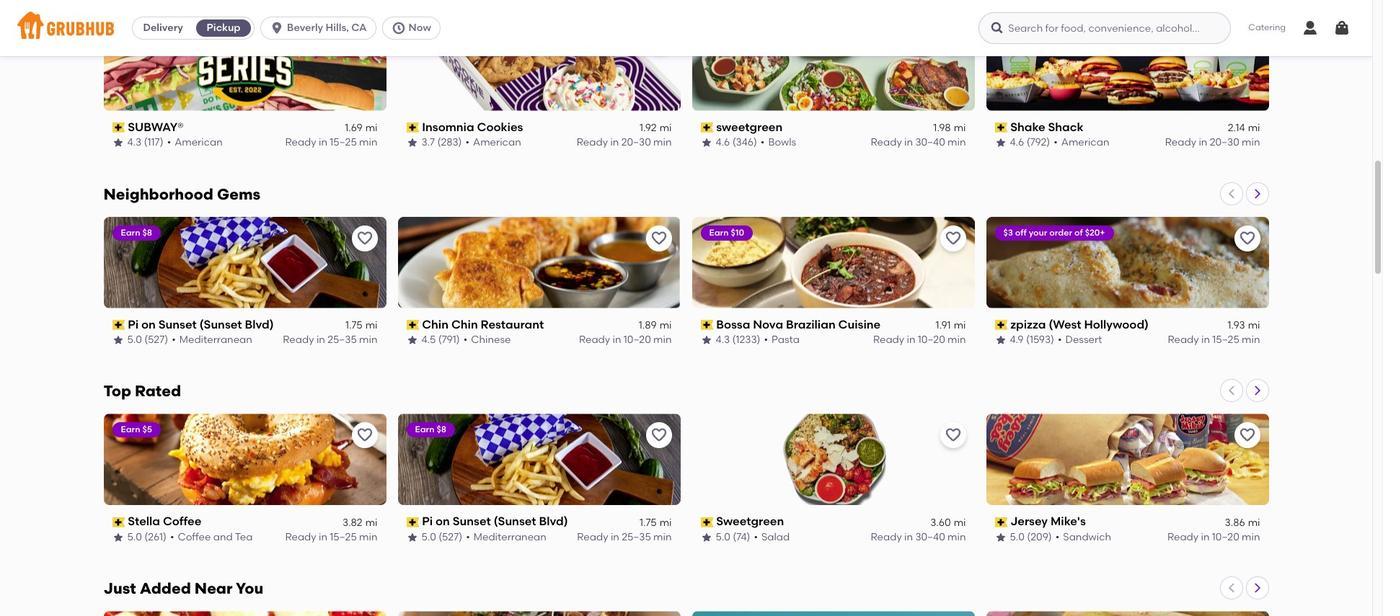 Task type: vqa. For each thing, say whether or not it's contained in the screenshot.
the rightmost PLUS
no



Task type: locate. For each thing, give the bounding box(es) containing it.
5.0 for the sweetgreen  logo
[[716, 531, 730, 544]]

1 • american from the left
[[167, 136, 223, 149]]

ready in 10–20 min down 1.91
[[873, 334, 966, 346]]

30–40 for jersey mike's
[[915, 531, 945, 544]]

1.75 mi
[[345, 319, 377, 332], [640, 517, 672, 529]]

ready in 15–25 min down 1.69
[[285, 136, 377, 149]]

sweetgreen logo image
[[692, 19, 975, 111]]

0 horizontal spatial mediterranean
[[179, 334, 252, 346]]

min for subway® logo
[[359, 136, 377, 149]]

svg image
[[1333, 19, 1351, 37], [391, 21, 406, 35]]

5.0 (209)
[[1010, 531, 1052, 544]]

gems
[[217, 185, 260, 203]]

0 vertical spatial caret left icon image
[[1225, 188, 1237, 199]]

0 vertical spatial 30–40
[[915, 136, 945, 149]]

min
[[359, 136, 377, 149], [653, 136, 672, 149], [948, 136, 966, 149], [1242, 136, 1260, 149], [359, 334, 377, 346], [653, 334, 672, 346], [948, 334, 966, 346], [1242, 334, 1260, 346], [359, 531, 377, 544], [653, 531, 672, 544], [948, 531, 966, 544], [1242, 531, 1260, 544]]

10–20 for brazilian
[[918, 334, 945, 346]]

5.0 (527)
[[127, 334, 168, 346], [421, 531, 462, 544]]

4.3
[[127, 136, 141, 149], [716, 334, 730, 346]]

weho wine and spirits logo image
[[692, 612, 975, 617]]

caret left icon image down 1.93 at the right bottom
[[1225, 385, 1237, 397]]

4.3 left (117)
[[127, 136, 141, 149]]

min for the sweetgreen  logo
[[948, 531, 966, 544]]

save this restaurant image for bossa nova brazilian cuisine
[[944, 230, 962, 247]]

0 vertical spatial 1.75
[[345, 319, 362, 332]]

1 vertical spatial coffee
[[178, 531, 211, 544]]

american for insomnia cookies
[[473, 136, 521, 149]]

1 horizontal spatial subscription pass image
[[406, 320, 419, 330]]

mi for jersey mike's logo
[[1248, 517, 1260, 529]]

min down 1.91 mi on the right bottom of page
[[948, 334, 966, 346]]

1 subscription pass image from the left
[[112, 320, 125, 330]]

5.0 for stella coffee logo
[[127, 531, 142, 544]]

pi on sunset (sunset blvd) logo image
[[103, 217, 386, 308], [398, 414, 680, 506]]

subscription pass image left chin chin restaurant
[[406, 320, 419, 330]]

bossa nova brazilian cuisine logo image
[[692, 217, 975, 308]]

pi right '3.82 mi' in the left of the page
[[422, 515, 433, 529]]

mediterranean
[[179, 334, 252, 346], [474, 531, 546, 544]]

caret right icon image for just added near you
[[1251, 583, 1263, 594]]

1 vertical spatial ready in 30–40 min
[[871, 531, 966, 544]]

2 vertical spatial caret right icon image
[[1251, 583, 1263, 594]]

1 vertical spatial (sunset
[[494, 515, 536, 529]]

0 horizontal spatial 5.0 (527)
[[127, 334, 168, 346]]

0 vertical spatial (sunset
[[199, 318, 242, 331]]

• american right (117)
[[167, 136, 223, 149]]

1 horizontal spatial ready in 10–20 min
[[873, 334, 966, 346]]

2 20–30 from the left
[[1210, 136, 1239, 149]]

caret left icon image
[[1225, 188, 1237, 199], [1225, 385, 1237, 397], [1225, 583, 1237, 594]]

• for jersey mike's logo
[[1056, 531, 1060, 544]]

10–20 down 1.91
[[918, 334, 945, 346]]

0 horizontal spatial pi
[[128, 318, 139, 331]]

0 vertical spatial (527)
[[144, 334, 168, 346]]

1 vertical spatial 30–40
[[915, 531, 945, 544]]

0 horizontal spatial earn $8
[[121, 228, 152, 238]]

caret right icon image
[[1251, 188, 1263, 199], [1251, 385, 1263, 397], [1251, 583, 1263, 594]]

2.14
[[1228, 122, 1245, 134]]

mi for stella coffee logo
[[365, 517, 377, 529]]

caret right icon image down 3.86 mi
[[1251, 583, 1263, 594]]

• for subway® logo
[[167, 136, 171, 149]]

• american
[[167, 136, 223, 149], [466, 136, 521, 149], [1054, 136, 1109, 149]]

4.6 for sweetgreen
[[716, 136, 730, 149]]

1 vertical spatial 4.3
[[716, 334, 730, 346]]

pi for subscription pass icon associated with pi on sunset (sunset blvd)
[[128, 318, 139, 331]]

min down the "1.92 mi" at the left
[[653, 136, 672, 149]]

in for chin chin restaurant logo
[[613, 334, 621, 346]]

subscription pass image up top
[[112, 320, 125, 330]]

1 vertical spatial blvd)
[[539, 515, 568, 529]]

1 20–30 from the left
[[621, 136, 651, 149]]

star icon image for the sweetgreen logo on the right top of page
[[701, 137, 712, 149]]

3 american from the left
[[1061, 136, 1109, 149]]

0 vertical spatial sunset
[[158, 318, 197, 331]]

0 horizontal spatial blvd)
[[245, 318, 274, 331]]

1 horizontal spatial on
[[436, 515, 450, 529]]

min down 3.86 mi
[[1242, 531, 1260, 544]]

10–20
[[624, 334, 651, 346], [918, 334, 945, 346], [1212, 531, 1239, 544]]

30–40 down 1.98
[[915, 136, 945, 149]]

top rated
[[103, 383, 181, 401]]

beverly hills, ca
[[287, 22, 367, 34]]

subscription pass image for sweetgreen
[[701, 518, 713, 528]]

american down shack
[[1061, 136, 1109, 149]]

0 vertical spatial ready in 15–25 min
[[285, 136, 377, 149]]

chin up 4.5 (791)
[[422, 318, 449, 331]]

of
[[1074, 228, 1083, 238]]

2 caret left icon image from the top
[[1225, 385, 1237, 397]]

1 vertical spatial 1.75 mi
[[640, 517, 672, 529]]

0 horizontal spatial ready in 10–20 min
[[579, 334, 672, 346]]

subscription pass image for chin chin restaurant
[[406, 320, 419, 330]]

1.91 mi
[[936, 319, 966, 332]]

0 horizontal spatial american
[[175, 136, 223, 149]]

0 vertical spatial 25–35
[[328, 334, 357, 346]]

chin up (791) at the left
[[451, 318, 478, 331]]

min down '3.82 mi' in the left of the page
[[359, 531, 377, 544]]

2 ready in 20–30 min from the left
[[1165, 136, 1260, 149]]

2 chin from the left
[[451, 318, 478, 331]]

subscription pass image left bossa
[[701, 320, 713, 330]]

• for stella coffee logo
[[170, 531, 174, 544]]

subscription pass image for subway®
[[112, 123, 125, 133]]

0 horizontal spatial $8
[[142, 228, 152, 238]]

4.3 for bossa nova brazilian cuisine
[[716, 334, 730, 346]]

3 • american from the left
[[1054, 136, 1109, 149]]

now button
[[382, 17, 446, 40]]

0 horizontal spatial (527)
[[144, 334, 168, 346]]

save this restaurant image
[[944, 230, 962, 247], [1238, 230, 1256, 247], [356, 427, 373, 445], [1238, 427, 1256, 445]]

5.0
[[127, 334, 142, 346], [127, 531, 142, 544], [421, 531, 436, 544], [716, 531, 730, 544], [1010, 531, 1025, 544]]

save this restaurant image
[[356, 32, 373, 50], [650, 32, 667, 50], [1238, 32, 1256, 50], [356, 230, 373, 247], [650, 230, 667, 247], [650, 427, 667, 445], [944, 427, 962, 445]]

1 horizontal spatial • mediterranean
[[466, 531, 546, 544]]

main navigation navigation
[[0, 0, 1372, 56]]

1 vertical spatial ready in 25–35 min
[[577, 531, 672, 544]]

coffee for •
[[178, 531, 211, 544]]

subscription pass image
[[112, 123, 125, 133], [406, 123, 419, 133], [701, 123, 713, 133], [995, 123, 1007, 133], [995, 320, 1007, 330], [112, 518, 125, 528], [406, 518, 419, 528], [701, 518, 713, 528], [995, 518, 1007, 528]]

15–25 down the 3.82
[[330, 531, 357, 544]]

shake shack
[[1010, 120, 1083, 134]]

star icon image for zpizza (west hollywood) logo
[[995, 335, 1006, 346]]

1 vertical spatial 15–25
[[1212, 334, 1239, 346]]

nova
[[753, 318, 783, 331]]

2 30–40 from the top
[[915, 531, 945, 544]]

0 vertical spatial earn $8
[[121, 228, 152, 238]]

1 ready in 30–40 min from the top
[[871, 136, 966, 149]]

zpizza (west hollywood) logo image
[[986, 217, 1269, 308]]

2 4.6 from the left
[[1010, 136, 1024, 149]]

(1593)
[[1026, 334, 1054, 346]]

0 vertical spatial pi on sunset (sunset blvd)
[[128, 318, 274, 331]]

25–35
[[328, 334, 357, 346], [622, 531, 651, 544]]

svg image inside now button
[[391, 21, 406, 35]]

1 vertical spatial ready in 15–25 min
[[1168, 334, 1260, 346]]

1 horizontal spatial ready in 25–35 min
[[577, 531, 672, 544]]

caret left icon image down 2.14
[[1225, 188, 1237, 199]]

beverly
[[287, 22, 323, 34]]

1 chin from the left
[[422, 318, 449, 331]]

american for subway®
[[175, 136, 223, 149]]

subscription pass image for jersey mike's
[[995, 518, 1007, 528]]

15–25 for stella coffee
[[330, 531, 357, 544]]

ready in 15–25 min
[[285, 136, 377, 149], [1168, 334, 1260, 346], [285, 531, 377, 544]]

jersey
[[1010, 515, 1048, 529]]

1 horizontal spatial 4.3
[[716, 334, 730, 346]]

ready in 15–25 min down 1.93 at the right bottom
[[1168, 334, 1260, 346]]

mike's
[[1051, 515, 1086, 529]]

1 caret left icon image from the top
[[1225, 188, 1237, 199]]

in for the sweetgreen  logo
[[904, 531, 913, 544]]

salad
[[761, 531, 790, 544]]

min left 5.0 (74)
[[653, 531, 672, 544]]

caret left icon image down 3.86
[[1225, 583, 1237, 594]]

american right (117)
[[175, 136, 223, 149]]

earn $5
[[121, 425, 152, 435]]

0 vertical spatial pi
[[128, 318, 139, 331]]

(west
[[1049, 318, 1081, 331]]

stella coffee logo image
[[103, 414, 386, 506]]

shake shack logo image
[[986, 19, 1269, 111]]

1 ready in 20–30 min from the left
[[577, 136, 672, 149]]

0 horizontal spatial ready in 20–30 min
[[577, 136, 672, 149]]

15–25 down 1.69
[[330, 136, 357, 149]]

1 30–40 from the top
[[915, 136, 945, 149]]

insomnia cookies
[[422, 120, 523, 134]]

0 vertical spatial • mediterranean
[[172, 334, 252, 346]]

30–40
[[915, 136, 945, 149], [915, 531, 945, 544]]

1.75 mi for left pi on sunset (sunset blvd) logo
[[345, 319, 377, 332]]

10–20 down 3.86
[[1212, 531, 1239, 544]]

american down cookies on the top of page
[[473, 136, 521, 149]]

caret right icon image down 1.93 mi
[[1251, 385, 1263, 397]]

0 horizontal spatial sunset
[[158, 318, 197, 331]]

1.89 mi
[[639, 319, 672, 332]]

4.6 left (346)
[[716, 136, 730, 149]]

min down 2.14 mi
[[1242, 136, 1260, 149]]

earn for the bottommost pi on sunset (sunset blvd) logo
[[415, 425, 434, 435]]

star icon image
[[112, 137, 124, 149], [406, 137, 418, 149], [701, 137, 712, 149], [995, 137, 1006, 149], [112, 335, 124, 346], [406, 335, 418, 346], [701, 335, 712, 346], [995, 335, 1006, 346], [112, 532, 124, 544], [406, 532, 418, 544], [701, 532, 712, 544], [995, 532, 1006, 544]]

chin
[[422, 318, 449, 331], [451, 318, 478, 331]]

2 horizontal spatial ready in 10–20 min
[[1167, 531, 1260, 544]]

1 horizontal spatial pi on sunset (sunset blvd) logo image
[[398, 414, 680, 506]]

3.7 (283)
[[421, 136, 462, 149]]

1 american from the left
[[175, 136, 223, 149]]

1 horizontal spatial 1.75
[[640, 517, 657, 529]]

2 vertical spatial ready in 15–25 min
[[285, 531, 377, 544]]

(527) for the bottommost pi on sunset (sunset blvd) logo
[[439, 531, 462, 544]]

2 horizontal spatial 10–20
[[1212, 531, 1239, 544]]

4.6 for shake shack
[[1010, 136, 1024, 149]]

4.6 down the shake
[[1010, 136, 1024, 149]]

hills,
[[326, 22, 349, 34]]

subscription pass image for insomnia cookies
[[406, 123, 419, 133]]

2 horizontal spatial subscription pass image
[[701, 320, 713, 330]]

2 ready in 30–40 min from the top
[[871, 531, 966, 544]]

ready in 30–40 min down 1.98
[[871, 136, 966, 149]]

mi for insomnia cookies logo on the top of the page
[[660, 122, 672, 134]]

• american down cookies on the top of page
[[466, 136, 521, 149]]

min for zpizza (west hollywood) logo
[[1242, 334, 1260, 346]]

caret left icon image for top rated
[[1225, 385, 1237, 397]]

mi
[[365, 122, 377, 134], [660, 122, 672, 134], [954, 122, 966, 134], [1248, 122, 1260, 134], [365, 319, 377, 332], [660, 319, 672, 332], [954, 319, 966, 332], [1248, 319, 1260, 332], [365, 517, 377, 529], [660, 517, 672, 529], [954, 517, 966, 529], [1248, 517, 1260, 529]]

4.3 down bossa
[[716, 334, 730, 346]]

min down 1.98 mi
[[948, 136, 966, 149]]

2 caret right icon image from the top
[[1251, 385, 1263, 397]]

1 horizontal spatial chin
[[451, 318, 478, 331]]

• american down shack
[[1054, 136, 1109, 149]]

min down 1.93 mi
[[1242, 334, 1260, 346]]

0 vertical spatial $8
[[142, 228, 152, 238]]

ready in 10–20 min
[[579, 334, 672, 346], [873, 334, 966, 346], [1167, 531, 1260, 544]]

neighborhood gems
[[103, 185, 260, 203]]

15–25
[[330, 136, 357, 149], [1212, 334, 1239, 346], [330, 531, 357, 544]]

0 horizontal spatial 25–35
[[328, 334, 357, 346]]

0 vertical spatial 5.0 (527)
[[127, 334, 168, 346]]

1 vertical spatial $8
[[437, 425, 446, 435]]

earn for left pi on sunset (sunset blvd) logo
[[121, 228, 140, 238]]

2 subscription pass image from the left
[[406, 320, 419, 330]]

mi for chin chin restaurant logo
[[660, 319, 672, 332]]

mi for shake shack logo
[[1248, 122, 1260, 134]]

ready in 10–20 min down 3.86
[[1167, 531, 1260, 544]]

chinese
[[471, 334, 511, 346]]

0 vertical spatial caret right icon image
[[1251, 188, 1263, 199]]

mi for the sweetgreen logo on the right top of page
[[954, 122, 966, 134]]

0 vertical spatial pi on sunset (sunset blvd) logo image
[[103, 217, 386, 308]]

• mediterranean
[[172, 334, 252, 346], [466, 531, 546, 544]]

30–40 down 3.60
[[915, 531, 945, 544]]

coffee left and
[[178, 531, 211, 544]]

1 4.6 from the left
[[716, 136, 730, 149]]

•
[[167, 136, 171, 149], [466, 136, 469, 149], [761, 136, 765, 149], [1054, 136, 1058, 149], [172, 334, 176, 346], [463, 334, 467, 346], [764, 334, 768, 346], [1058, 334, 1062, 346], [170, 531, 174, 544], [466, 531, 470, 544], [754, 531, 758, 544], [1056, 531, 1060, 544]]

3 caret right icon image from the top
[[1251, 583, 1263, 594]]

in for shake shack logo
[[1199, 136, 1207, 149]]

1 horizontal spatial pi on sunset (sunset blvd)
[[422, 515, 568, 529]]

1 horizontal spatial american
[[473, 136, 521, 149]]

(117)
[[144, 136, 163, 149]]

4.3 for subway®
[[127, 136, 141, 149]]

ready in 20–30 min down 2.14
[[1165, 136, 1260, 149]]

mi for subway® logo
[[365, 122, 377, 134]]

ready in 20–30 min for insomnia cookies
[[577, 136, 672, 149]]

(792)
[[1027, 136, 1050, 149]]

ready for subway® logo
[[285, 136, 316, 149]]

ready in 15–25 min down the 3.82
[[285, 531, 377, 544]]

4.5
[[421, 334, 436, 346]]

sweetgreen  logo image
[[692, 414, 975, 506]]

american
[[175, 136, 223, 149], [473, 136, 521, 149], [1061, 136, 1109, 149]]

0 vertical spatial coffee
[[163, 515, 201, 529]]

on
[[141, 318, 156, 331], [436, 515, 450, 529]]

0 horizontal spatial 4.6
[[716, 136, 730, 149]]

stella
[[128, 515, 160, 529]]

3.7
[[421, 136, 435, 149]]

$8
[[142, 228, 152, 238], [437, 425, 446, 435]]

svg image
[[1302, 19, 1319, 37], [270, 21, 284, 35], [990, 21, 1005, 35]]

1 vertical spatial sunset
[[453, 515, 491, 529]]

2 vertical spatial 15–25
[[330, 531, 357, 544]]

min down "1.89 mi"
[[653, 334, 672, 346]]

1 vertical spatial caret right icon image
[[1251, 385, 1263, 397]]

1 horizontal spatial 1.75 mi
[[640, 517, 672, 529]]

ready in 20–30 min for shake shack
[[1165, 136, 1260, 149]]

20–30 down 1.92
[[621, 136, 651, 149]]

1.98
[[933, 122, 951, 134]]

pi up top rated
[[128, 318, 139, 331]]

0 horizontal spatial 4.3
[[127, 136, 141, 149]]

0 horizontal spatial pi on sunset (sunset blvd)
[[128, 318, 274, 331]]

pi on sunset (sunset blvd) for the bottommost pi on sunset (sunset blvd) logo
[[422, 515, 568, 529]]

subscription pass image
[[112, 320, 125, 330], [406, 320, 419, 330], [701, 320, 713, 330]]

• for shake shack logo
[[1054, 136, 1058, 149]]

10–20 down 1.89 at the left bottom of page
[[624, 334, 651, 346]]

min down 3.60 mi
[[948, 531, 966, 544]]

order
[[1049, 228, 1072, 238]]

near
[[195, 580, 232, 598]]

1 horizontal spatial (sunset
[[494, 515, 536, 529]]

• for chin chin restaurant logo
[[463, 334, 467, 346]]

in for stella coffee logo
[[319, 531, 327, 544]]

1 horizontal spatial $8
[[437, 425, 446, 435]]

shack
[[1048, 120, 1083, 134]]

0 horizontal spatial svg image
[[270, 21, 284, 35]]

jersey mike's logo image
[[986, 414, 1269, 506]]

ready in 20–30 min down 1.92
[[577, 136, 672, 149]]

0 vertical spatial ready in 30–40 min
[[871, 136, 966, 149]]

$8 for the bottommost pi on sunset (sunset blvd) logo
[[437, 425, 446, 435]]

ready in 30–40 min for jersey mike's
[[871, 531, 966, 544]]

1 horizontal spatial 25–35
[[622, 531, 651, 544]]

2 vertical spatial caret left icon image
[[1225, 583, 1237, 594]]

3 caret left icon image from the top
[[1225, 583, 1237, 594]]

2 • american from the left
[[466, 136, 521, 149]]

• for the sweetgreen  logo
[[754, 531, 758, 544]]

• american for shake shack
[[1054, 136, 1109, 149]]

min left 4.5
[[359, 334, 377, 346]]

3.86
[[1225, 517, 1245, 529]]

cuisine
[[838, 318, 881, 331]]

now
[[409, 22, 431, 34]]

0 horizontal spatial chin
[[422, 318, 449, 331]]

insomnia
[[422, 120, 474, 134]]

pi
[[128, 318, 139, 331], [422, 515, 433, 529]]

15–25 down 1.93 at the right bottom
[[1212, 334, 1239, 346]]

star icon image for subway® logo
[[112, 137, 124, 149]]

1.98 mi
[[933, 122, 966, 134]]

1.69 mi
[[345, 122, 377, 134]]

1 horizontal spatial blvd)
[[539, 515, 568, 529]]

0 vertical spatial on
[[141, 318, 156, 331]]

0 horizontal spatial 20–30
[[621, 136, 651, 149]]

caret right icon image down 2.14 mi
[[1251, 188, 1263, 199]]

sweetgreen
[[716, 515, 784, 529]]

coffee up (261)
[[163, 515, 201, 529]]

• for the sweetgreen logo on the right top of page
[[761, 136, 765, 149]]

ready in 30–40 min down 3.60
[[871, 531, 966, 544]]

ready for zpizza (west hollywood) logo
[[1168, 334, 1199, 346]]

0 horizontal spatial • american
[[167, 136, 223, 149]]

15–25 for zpizza (west hollywood)
[[1212, 334, 1239, 346]]

chin chin restaurant
[[422, 318, 544, 331]]

in for the sweetgreen logo on the right top of page
[[904, 136, 913, 149]]

1 horizontal spatial 10–20
[[918, 334, 945, 346]]

ready in 25–35 min for the bottommost pi on sunset (sunset blvd) logo
[[577, 531, 672, 544]]

catering button
[[1238, 12, 1296, 44]]

ca
[[351, 22, 367, 34]]

0 horizontal spatial ready in 25–35 min
[[283, 334, 377, 346]]

20–30 down 2.14
[[1210, 136, 1239, 149]]

1 horizontal spatial 5.0 (527)
[[421, 531, 462, 544]]

restaurant
[[481, 318, 544, 331]]

1 horizontal spatial sunset
[[453, 515, 491, 529]]

5.0 (261)
[[127, 531, 166, 544]]

(sunset
[[199, 318, 242, 331], [494, 515, 536, 529]]

0 vertical spatial ready in 25–35 min
[[283, 334, 377, 346]]

just added near you
[[103, 580, 263, 598]]

ready in 30–40 min
[[871, 136, 966, 149], [871, 531, 966, 544]]

1 horizontal spatial (527)
[[439, 531, 462, 544]]

mi for left pi on sunset (sunset blvd) logo
[[365, 319, 377, 332]]

1 vertical spatial (527)
[[439, 531, 462, 544]]

2 american from the left
[[473, 136, 521, 149]]

(527) for left pi on sunset (sunset blvd) logo
[[144, 334, 168, 346]]

0 vertical spatial 4.3
[[127, 136, 141, 149]]

ready in 10–20 min down 1.89 at the left bottom of page
[[579, 334, 672, 346]]

1 vertical spatial mediterranean
[[474, 531, 546, 544]]

1 vertical spatial pi on sunset (sunset blvd)
[[422, 515, 568, 529]]

3 subscription pass image from the left
[[701, 320, 713, 330]]

2 horizontal spatial american
[[1061, 136, 1109, 149]]

1 caret right icon image from the top
[[1251, 188, 1263, 199]]

min down the 1.69 mi on the left top of page
[[359, 136, 377, 149]]

1 vertical spatial caret left icon image
[[1225, 385, 1237, 397]]

0 horizontal spatial 1.75 mi
[[345, 319, 377, 332]]



Task type: describe. For each thing, give the bounding box(es) containing it.
mi for the bottommost pi on sunset (sunset blvd) logo
[[660, 517, 672, 529]]

(sunset for the bottommost pi on sunset (sunset blvd) logo
[[494, 515, 536, 529]]

mi for the sweetgreen  logo
[[954, 517, 966, 529]]

• chinese
[[463, 334, 511, 346]]

• pasta
[[764, 334, 800, 346]]

in for insomnia cookies logo on the top of the page
[[610, 136, 619, 149]]

1.93 mi
[[1228, 319, 1260, 332]]

1 horizontal spatial svg image
[[1333, 19, 1351, 37]]

in for zpizza (west hollywood) logo
[[1201, 334, 1210, 346]]

ready for shake shack logo
[[1165, 136, 1196, 149]]

in for left pi on sunset (sunset blvd) logo
[[316, 334, 325, 346]]

4.9
[[1010, 334, 1024, 346]]

$20+
[[1085, 228, 1105, 238]]

ready for jersey mike's logo
[[1167, 531, 1199, 544]]

catering
[[1248, 23, 1286, 33]]

subway®
[[128, 120, 184, 134]]

1 vertical spatial on
[[436, 515, 450, 529]]

4.9 (1593)
[[1010, 334, 1054, 346]]

subscription pass image for shake shack
[[995, 123, 1007, 133]]

the butcher's daughter logo image
[[398, 612, 680, 617]]

hollywood)
[[1084, 318, 1149, 331]]

stella coffee
[[128, 515, 201, 529]]

top
[[103, 383, 131, 401]]

pickup
[[207, 22, 241, 34]]

1.75 mi for the bottommost pi on sunset (sunset blvd) logo
[[640, 517, 672, 529]]

$8 for left pi on sunset (sunset blvd) logo
[[142, 228, 152, 238]]

caret right icon image for top rated
[[1251, 385, 1263, 397]]

1.92
[[640, 122, 657, 134]]

subscription pass image for bossa nova brazilian cuisine
[[701, 320, 713, 330]]

• coffee and tea
[[170, 531, 253, 544]]

pickup button
[[193, 17, 254, 40]]

chin chin restaurant logo image
[[398, 217, 680, 308]]

subscription pass image for zpizza (west hollywood)
[[995, 320, 1007, 330]]

star icon image for stella coffee logo
[[112, 532, 124, 544]]

min for jersey mike's logo
[[1242, 531, 1260, 544]]

star icon image for shake shack logo
[[995, 137, 1006, 149]]

Search for food, convenience, alcohol... search field
[[979, 12, 1231, 44]]

1 vertical spatial • mediterranean
[[466, 531, 546, 544]]

in for subway® logo
[[319, 136, 327, 149]]

2 horizontal spatial svg image
[[1302, 19, 1319, 37]]

sunset for left pi on sunset (sunset blvd) logo
[[158, 318, 197, 331]]

min for bossa nova brazilian cuisine logo
[[948, 334, 966, 346]]

save this restaurant image for sweetgreen
[[944, 427, 962, 445]]

1 vertical spatial 25–35
[[622, 531, 651, 544]]

caret left icon image for neighborhood gems
[[1225, 188, 1237, 199]]

star icon image for the sweetgreen  logo
[[701, 532, 712, 544]]

star icon image for insomnia cookies logo on the top of the page
[[406, 137, 418, 149]]

joe's pizza-sunset logo image
[[103, 612, 386, 617]]

3.82 mi
[[343, 517, 377, 529]]

• for zpizza (west hollywood) logo
[[1058, 334, 1062, 346]]

cookies
[[477, 120, 523, 134]]

1 vertical spatial 1.75
[[640, 517, 657, 529]]

caret left icon image for just added near you
[[1225, 583, 1237, 594]]

(sunset for left pi on sunset (sunset blvd) logo
[[199, 318, 242, 331]]

• dessert
[[1058, 334, 1102, 346]]

ready in 15–25 min for subway®
[[285, 136, 377, 149]]

tea
[[235, 531, 253, 544]]

(74)
[[733, 531, 750, 544]]

5.0 for jersey mike's logo
[[1010, 531, 1025, 544]]

tail o' the pup logo image
[[986, 612, 1269, 617]]

off
[[1015, 228, 1027, 238]]

neighborhood
[[103, 185, 213, 203]]

ready for bossa nova brazilian cuisine logo
[[873, 334, 904, 346]]

min for shake shack logo
[[1242, 136, 1260, 149]]

and
[[213, 531, 233, 544]]

(261)
[[144, 531, 166, 544]]

ready for the sweetgreen  logo
[[871, 531, 902, 544]]

bossa
[[716, 318, 750, 331]]

added
[[140, 580, 191, 598]]

3.60 mi
[[930, 517, 966, 529]]

zpizza
[[1010, 318, 1046, 331]]

ready in 10–20 min for brazilian
[[873, 334, 966, 346]]

• bowls
[[761, 136, 796, 149]]

star icon image for bossa nova brazilian cuisine logo
[[701, 335, 712, 346]]

4.6 (792)
[[1010, 136, 1050, 149]]

(209)
[[1027, 531, 1052, 544]]

caret right icon image for neighborhood gems
[[1251, 188, 1263, 199]]

1.93
[[1228, 319, 1245, 332]]

just
[[103, 580, 136, 598]]

rated
[[135, 383, 181, 401]]

ready for chin chin restaurant logo
[[579, 334, 610, 346]]

1.89
[[639, 319, 657, 332]]

(791)
[[438, 334, 460, 346]]

delivery button
[[133, 17, 193, 40]]

in for jersey mike's logo
[[1201, 531, 1210, 544]]

1 vertical spatial earn $8
[[415, 425, 446, 435]]

4.3 (117)
[[127, 136, 163, 149]]

earn for stella coffee logo
[[121, 425, 140, 435]]

1.91
[[936, 319, 951, 332]]

mi for bossa nova brazilian cuisine logo
[[954, 319, 966, 332]]

pasta
[[772, 334, 800, 346]]

save this restaurant image for chin chin restaurant
[[650, 230, 667, 247]]

30–40 for shake shack
[[915, 136, 945, 149]]

min for chin chin restaurant logo
[[653, 334, 672, 346]]

0 vertical spatial mediterranean
[[179, 334, 252, 346]]

earn for bossa nova brazilian cuisine logo
[[709, 228, 729, 238]]

$5
[[142, 425, 152, 435]]

svg image inside "beverly hills, ca" button
[[270, 21, 284, 35]]

earn $10
[[709, 228, 744, 238]]

subscription pass image for sweetgreen
[[701, 123, 713, 133]]

• american for insomnia cookies
[[466, 136, 521, 149]]

ready for insomnia cookies logo on the top of the page
[[577, 136, 608, 149]]

(1233)
[[732, 334, 760, 346]]

sunset for the bottommost pi on sunset (sunset blvd) logo
[[453, 515, 491, 529]]

1 horizontal spatial mediterranean
[[474, 531, 546, 544]]

pi on sunset (sunset blvd) for left pi on sunset (sunset blvd) logo
[[128, 318, 274, 331]]

• american for subway®
[[167, 136, 223, 149]]

1 horizontal spatial svg image
[[990, 21, 1005, 35]]

star icon image for chin chin restaurant logo
[[406, 335, 418, 346]]

0 vertical spatial blvd)
[[245, 318, 274, 331]]

sweetgreen
[[716, 120, 783, 134]]

1 vertical spatial 5.0 (527)
[[421, 531, 462, 544]]

0 horizontal spatial • mediterranean
[[172, 334, 252, 346]]

dessert
[[1065, 334, 1102, 346]]

• sandwich
[[1056, 531, 1111, 544]]

sandwich
[[1063, 531, 1111, 544]]

10–20 for restaurant
[[624, 334, 651, 346]]

3.82
[[343, 517, 362, 529]]

0 horizontal spatial pi on sunset (sunset blvd) logo image
[[103, 217, 386, 308]]

min for stella coffee logo
[[359, 531, 377, 544]]

save this restaurant image for zpizza (west hollywood)
[[1238, 230, 1256, 247]]

0 horizontal spatial 1.75
[[345, 319, 362, 332]]

4.5 (791)
[[421, 334, 460, 346]]

in for the bottommost pi on sunset (sunset blvd) logo
[[611, 531, 619, 544]]

• salad
[[754, 531, 790, 544]]

$10
[[731, 228, 744, 238]]

4.6 (346)
[[716, 136, 757, 149]]

american for shake shack
[[1061, 136, 1109, 149]]

bossa nova brazilian cuisine
[[716, 318, 881, 331]]

zpizza (west hollywood)
[[1010, 318, 1149, 331]]

0 horizontal spatial on
[[141, 318, 156, 331]]

beverly hills, ca button
[[260, 17, 382, 40]]

shake
[[1010, 120, 1045, 134]]

save this restaurant image for subway®
[[356, 32, 373, 50]]

bowls
[[768, 136, 796, 149]]

• for insomnia cookies logo on the top of the page
[[466, 136, 469, 149]]

$3
[[1003, 228, 1013, 238]]

5.0 (74)
[[716, 531, 750, 544]]

4.3 (1233)
[[716, 334, 760, 346]]

20–30 for insomnia cookies
[[621, 136, 651, 149]]

min for the sweetgreen logo on the right top of page
[[948, 136, 966, 149]]

ready in 15–25 min for zpizza (west hollywood)
[[1168, 334, 1260, 346]]

save this restaurant image for insomnia cookies
[[650, 32, 667, 50]]

1 vertical spatial pi on sunset (sunset blvd) logo image
[[398, 414, 680, 506]]

insomnia cookies logo image
[[398, 19, 680, 111]]

subscription pass image for stella coffee
[[112, 518, 125, 528]]

subscription pass image for pi on sunset (sunset blvd)
[[112, 320, 125, 330]]

(346)
[[732, 136, 757, 149]]

you
[[236, 580, 263, 598]]

subway® logo image
[[103, 19, 386, 111]]

ready in 15–25 min for stella coffee
[[285, 531, 377, 544]]

subscription pass image for pi on sunset (sunset blvd)
[[406, 518, 419, 528]]



